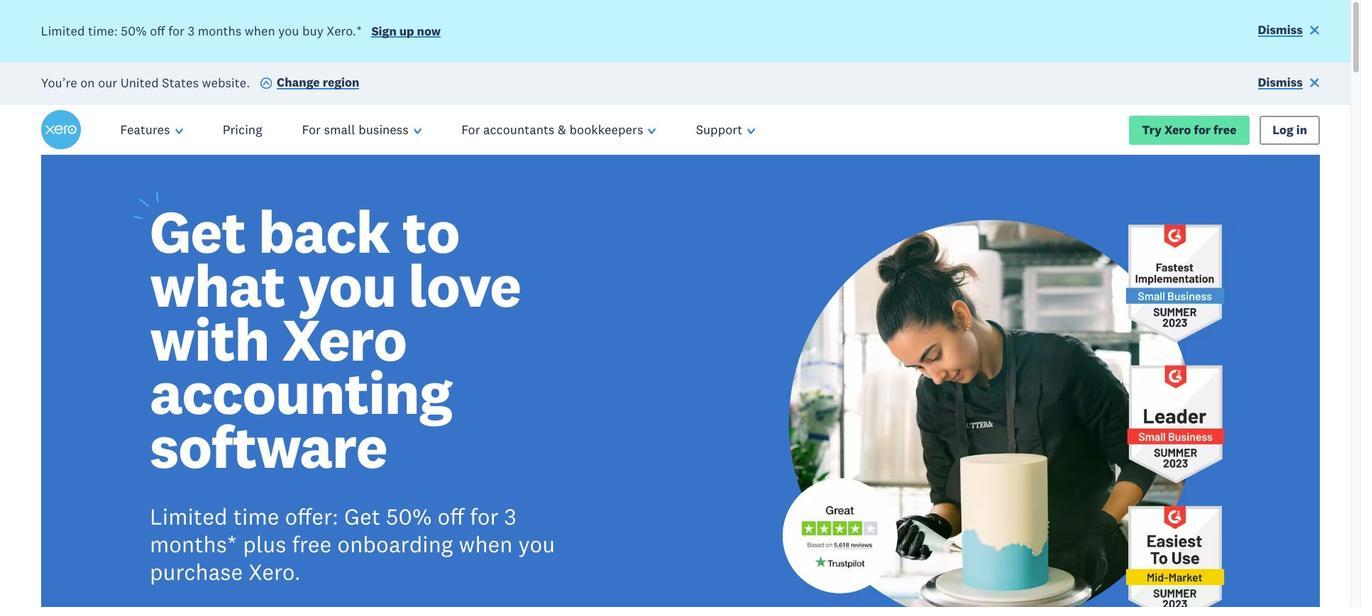 Task type: vqa. For each thing, say whether or not it's contained in the screenshot.
rightmost mths
no



Task type: describe. For each thing, give the bounding box(es) containing it.
log in link
[[1260, 116, 1321, 145]]

love
[[409, 248, 521, 322]]

0 vertical spatial 50%
[[121, 23, 147, 39]]

log
[[1273, 122, 1294, 138]]

you inside back to what you love with xero accounting software
[[298, 248, 396, 322]]

try xero for free link
[[1130, 116, 1250, 145]]

bookkeepers
[[570, 122, 644, 138]]

purchase
[[150, 557, 243, 586]]

buy
[[302, 23, 324, 39]]

up
[[400, 23, 414, 39]]

limited for limited time offer: get 50% off for 3 months* plus free onboarding when you purchase xero.
[[150, 502, 228, 531]]

when inside limited time offer: get 50% off for 3 months* plus free onboarding when you purchase xero.
[[459, 530, 513, 558]]

support
[[696, 122, 743, 138]]

sign up now link
[[372, 23, 441, 42]]

xero.*
[[327, 23, 362, 39]]

software
[[150, 409, 387, 483]]

3 inside limited time offer: get 50% off for 3 months* plus free onboarding when you purchase xero.
[[505, 502, 517, 531]]

change region button
[[260, 74, 360, 94]]

0 vertical spatial get
[[150, 194, 246, 269]]

on
[[80, 74, 95, 90]]

in
[[1297, 122, 1308, 138]]

accounting
[[150, 355, 452, 430]]

you're
[[41, 74, 77, 90]]

with
[[150, 301, 269, 376]]

for for for small business
[[302, 122, 321, 138]]

website.
[[202, 74, 250, 90]]

limited time offer: get 50% off for 3 months* plus free onboarding when you purchase xero.
[[150, 502, 555, 586]]

sign up now
[[372, 23, 441, 39]]

you're on our united states website.
[[41, 74, 250, 90]]

xero inside try xero for free link
[[1165, 122, 1192, 138]]

free inside limited time offer: get 50% off for 3 months* plus free onboarding when you purchase xero.
[[292, 530, 332, 558]]

for inside limited time offer: get 50% off for 3 months* plus free onboarding when you purchase xero.
[[470, 502, 499, 531]]

0 horizontal spatial 3
[[188, 23, 195, 39]]

0 horizontal spatial when
[[245, 23, 275, 39]]

xero inside back to what you love with xero accounting software
[[282, 301, 407, 376]]

what
[[150, 248, 285, 322]]

united
[[121, 74, 159, 90]]

log in
[[1273, 122, 1308, 138]]

for small business
[[302, 122, 409, 138]]

try
[[1143, 122, 1162, 138]]

offer:
[[285, 502, 339, 531]]

for accountants & bookkeepers
[[462, 122, 644, 138]]



Task type: locate. For each thing, give the bounding box(es) containing it.
1 vertical spatial dismiss
[[1259, 75, 1304, 90]]

0 vertical spatial you
[[278, 23, 299, 39]]

2 dismiss button from the top
[[1259, 74, 1321, 94]]

0 horizontal spatial xero
[[282, 301, 407, 376]]

0 horizontal spatial limited
[[41, 23, 85, 39]]

0 vertical spatial limited
[[41, 23, 85, 39]]

change
[[277, 75, 320, 90]]

limited inside limited time offer: get 50% off for 3 months* plus free onboarding when you purchase xero.
[[150, 502, 228, 531]]

small
[[324, 122, 355, 138]]

limited for limited time: 50% off for 3 months when you buy xero.*
[[41, 23, 85, 39]]

time
[[233, 502, 279, 531]]

a xero user decorating a cake with blue icing. social proof badges surrounding the circular image. image
[[695, 155, 1321, 607]]

months
[[198, 23, 242, 39]]

try xero for free
[[1143, 122, 1237, 138]]

limited time: 50% off for 3 months when you buy xero.*
[[41, 23, 362, 39]]

pricing
[[223, 122, 262, 138]]

0 horizontal spatial for
[[168, 23, 185, 39]]

1 vertical spatial dismiss button
[[1259, 74, 1321, 94]]

when
[[245, 23, 275, 39], [459, 530, 513, 558]]

off inside limited time offer: get 50% off for 3 months* plus free onboarding when you purchase xero.
[[438, 502, 465, 531]]

0 horizontal spatial free
[[292, 530, 332, 558]]

limited up purchase
[[150, 502, 228, 531]]

dismiss button for limited time: 50% off for 3 months when you buy xero.*
[[1259, 22, 1321, 41]]

1 vertical spatial off
[[438, 502, 465, 531]]

0 horizontal spatial off
[[150, 23, 165, 39]]

dismiss
[[1259, 22, 1304, 38], [1259, 75, 1304, 90]]

now
[[417, 23, 441, 39]]

0 horizontal spatial for
[[302, 122, 321, 138]]

50%
[[121, 23, 147, 39], [386, 502, 432, 531]]

1 horizontal spatial 3
[[505, 502, 517, 531]]

onboarding
[[338, 530, 453, 558]]

free left log
[[1214, 122, 1237, 138]]

50% inside limited time offer: get 50% off for 3 months* plus free onboarding when you purchase xero.
[[386, 502, 432, 531]]

2 vertical spatial you
[[519, 530, 555, 558]]

you
[[278, 23, 299, 39], [298, 248, 396, 322], [519, 530, 555, 558]]

business
[[359, 122, 409, 138]]

back
[[258, 194, 390, 269]]

you inside limited time offer: get 50% off for 3 months* plus free onboarding when you purchase xero.
[[519, 530, 555, 558]]

for left accountants
[[462, 122, 480, 138]]

dismiss button
[[1259, 22, 1321, 41], [1259, 74, 1321, 94]]

1 dismiss from the top
[[1259, 22, 1304, 38]]

xero
[[1165, 122, 1192, 138], [282, 301, 407, 376]]

for small business button
[[282, 105, 442, 155]]

0 vertical spatial free
[[1214, 122, 1237, 138]]

0 vertical spatial for
[[168, 23, 185, 39]]

1 vertical spatial free
[[292, 530, 332, 558]]

2 horizontal spatial for
[[1195, 122, 1212, 138]]

for accountants & bookkeepers button
[[442, 105, 676, 155]]

back to what you love with xero accounting software
[[150, 194, 521, 483]]

free right plus
[[292, 530, 332, 558]]

1 vertical spatial for
[[1195, 122, 1212, 138]]

our
[[98, 74, 117, 90]]

get
[[150, 194, 246, 269], [344, 502, 381, 531]]

0 vertical spatial xero
[[1165, 122, 1192, 138]]

change region
[[277, 75, 360, 90]]

dismiss for limited time: 50% off for 3 months when you buy xero.*
[[1259, 22, 1304, 38]]

free
[[1214, 122, 1237, 138], [292, 530, 332, 558]]

1 vertical spatial when
[[459, 530, 513, 558]]

dismiss for you're on our united states website.
[[1259, 75, 1304, 90]]

limited left "time:"
[[41, 23, 85, 39]]

for left small
[[302, 122, 321, 138]]

for for for accountants & bookkeepers
[[462, 122, 480, 138]]

1 horizontal spatial for
[[470, 502, 499, 531]]

0 vertical spatial off
[[150, 23, 165, 39]]

1 horizontal spatial for
[[462, 122, 480, 138]]

features button
[[100, 105, 203, 155]]

2 dismiss from the top
[[1259, 75, 1304, 90]]

sign
[[372, 23, 397, 39]]

1 vertical spatial get
[[344, 502, 381, 531]]

features
[[120, 122, 170, 138]]

plus
[[243, 530, 286, 558]]

months*
[[150, 530, 237, 558]]

support button
[[676, 105, 776, 155]]

1 dismiss button from the top
[[1259, 22, 1321, 41]]

2 for from the left
[[462, 122, 480, 138]]

to
[[402, 194, 460, 269]]

1 horizontal spatial free
[[1214, 122, 1237, 138]]

1 vertical spatial limited
[[150, 502, 228, 531]]

region
[[323, 75, 360, 90]]

3
[[188, 23, 195, 39], [505, 502, 517, 531]]

1 horizontal spatial when
[[459, 530, 513, 558]]

1 horizontal spatial xero
[[1165, 122, 1192, 138]]

2 vertical spatial for
[[470, 502, 499, 531]]

for
[[302, 122, 321, 138], [462, 122, 480, 138]]

get inside limited time offer: get 50% off for 3 months* plus free onboarding when you purchase xero.
[[344, 502, 381, 531]]

0 horizontal spatial get
[[150, 194, 246, 269]]

1 horizontal spatial limited
[[150, 502, 228, 531]]

0 vertical spatial 3
[[188, 23, 195, 39]]

1 vertical spatial 50%
[[386, 502, 432, 531]]

xero.
[[249, 557, 301, 586]]

1 horizontal spatial 50%
[[386, 502, 432, 531]]

1 horizontal spatial get
[[344, 502, 381, 531]]

limited
[[41, 23, 85, 39], [150, 502, 228, 531]]

1 vertical spatial you
[[298, 248, 396, 322]]

xero homepage image
[[41, 110, 81, 150]]

for
[[168, 23, 185, 39], [1195, 122, 1212, 138], [470, 502, 499, 531]]

0 vertical spatial dismiss button
[[1259, 22, 1321, 41]]

0 horizontal spatial 50%
[[121, 23, 147, 39]]

1 vertical spatial 3
[[505, 502, 517, 531]]

0 vertical spatial dismiss
[[1259, 22, 1304, 38]]

states
[[162, 74, 199, 90]]

accountants
[[484, 122, 555, 138]]

dismiss button for you're on our united states website.
[[1259, 74, 1321, 94]]

1 horizontal spatial off
[[438, 502, 465, 531]]

1 vertical spatial xero
[[282, 301, 407, 376]]

for inside try xero for free link
[[1195, 122, 1212, 138]]

time:
[[88, 23, 118, 39]]

off
[[150, 23, 165, 39], [438, 502, 465, 531]]

&
[[558, 122, 567, 138]]

0 vertical spatial when
[[245, 23, 275, 39]]

pricing link
[[203, 105, 282, 155]]

1 for from the left
[[302, 122, 321, 138]]



